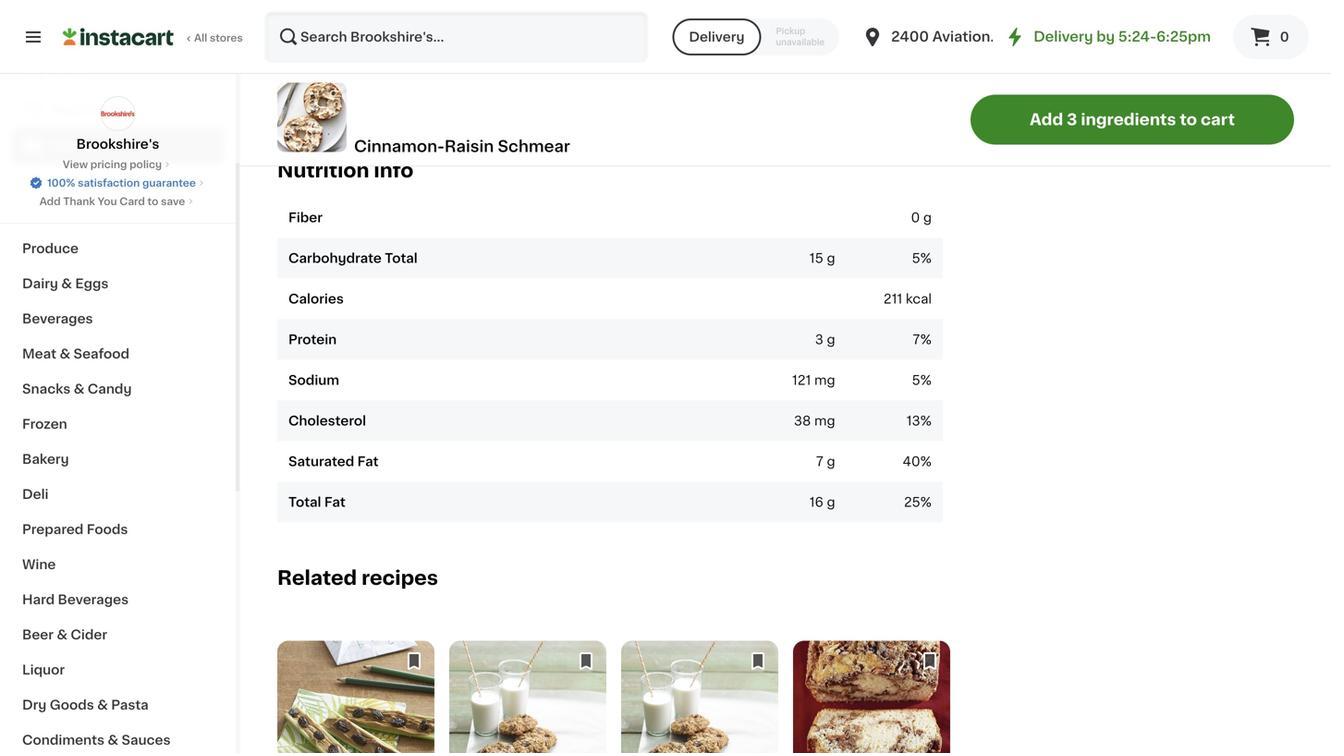 Task type: vqa. For each thing, say whether or not it's contained in the screenshot.


Task type: describe. For each thing, give the bounding box(es) containing it.
carbohydrate total
[[288, 252, 418, 265]]

g for 0 g
[[924, 211, 932, 224]]

7 for 7 %
[[913, 334, 921, 346]]

brown
[[456, 76, 496, 89]]

211 kcal
[[884, 293, 932, 306]]

0 for 0 g
[[911, 211, 920, 224]]

15 g
[[810, 252, 835, 265]]

dry
[[22, 699, 47, 712]]

0 vertical spatial total
[[385, 252, 418, 265]]

add thank you card to save
[[39, 196, 185, 207]]

0 horizontal spatial total
[[288, 496, 321, 509]]

eggs
[[75, 277, 109, 290]]

deli
[[22, 488, 49, 501]]

view pricing policy
[[63, 159, 162, 170]]

sodium
[[288, 374, 339, 387]]

cinnamon-raisin schmear
[[354, 139, 570, 154]]

& inside dry goods & pasta link
[[97, 699, 108, 712]]

policy
[[130, 159, 162, 170]]

a
[[432, 94, 440, 107]]

snacks
[[22, 383, 71, 396]]

attachment
[[483, 94, 559, 107]]

beer
[[22, 629, 54, 642]]

about
[[365, 113, 403, 126]]

prepared foods
[[22, 523, 128, 536]]

view
[[63, 159, 88, 170]]

add for add 3 ingredients to cart
[[1030, 112, 1063, 128]]

beverages link
[[11, 301, 225, 337]]

1 horizontal spatial with
[[637, 76, 665, 89]]

% for 16 g
[[921, 496, 932, 509]]

dry goods & pasta link
[[11, 688, 225, 723]]

recipes
[[52, 140, 106, 153]]

wine link
[[11, 547, 225, 582]]

prepared
[[22, 523, 84, 536]]

40 %
[[903, 456, 932, 469]]

liquor link
[[11, 653, 225, 688]]

fat for total fat
[[324, 496, 346, 509]]

carbohydrate
[[288, 252, 382, 265]]

16 g
[[810, 496, 835, 509]]

38
[[794, 415, 811, 428]]

seafood
[[74, 348, 129, 361]]

snacks & candy link
[[11, 372, 225, 407]]

dry goods & pasta
[[22, 699, 149, 712]]

& for condiments
[[108, 734, 118, 747]]

meat & seafood
[[22, 348, 129, 361]]

satisfaction
[[78, 178, 140, 188]]

frozen
[[22, 418, 67, 431]]

1 vertical spatial and
[[721, 94, 745, 107]]

minutes.
[[418, 113, 474, 126]]

cinnamon
[[570, 76, 634, 89]]

% for 15 g
[[921, 252, 932, 265]]

7 for 7 g
[[816, 456, 824, 469]]

beverages inside hard beverages link
[[58, 594, 129, 607]]

info
[[374, 161, 414, 180]]

g for 16 g
[[827, 496, 835, 509]]

121
[[792, 374, 811, 387]]

high
[[582, 94, 610, 107]]

cholesterol
[[288, 415, 366, 428]]

2400 aviation dr button
[[862, 11, 1011, 63]]

foods
[[87, 523, 128, 536]]

recipes
[[362, 569, 438, 588]]

speed
[[614, 94, 654, 107]]

ingredients
[[1081, 112, 1176, 128]]

5 for 15 g
[[912, 252, 921, 265]]

dairy & eggs link
[[11, 266, 225, 301]]

kcal
[[906, 293, 932, 306]]

16
[[810, 496, 824, 509]]

item carousel region
[[263, 634, 1294, 754]]

recipes link
[[11, 128, 225, 165]]

Search field
[[266, 13, 647, 61]]

instructions
[[277, 23, 402, 42]]

mg for 38 mg
[[815, 415, 835, 428]]

buy it again
[[52, 103, 130, 116]]

100%
[[47, 178, 75, 188]]

38 mg
[[794, 415, 835, 428]]

schmear
[[498, 139, 570, 154]]

mg for 121 mg
[[815, 374, 835, 387]]

service type group
[[672, 18, 840, 55]]

add 3 ingredients to cart button
[[971, 95, 1294, 145]]

nutrition info
[[277, 161, 414, 180]]

save
[[161, 196, 185, 207]]

fiber
[[288, 211, 323, 224]]

pricing
[[90, 159, 127, 170]]

% for 38 mg
[[921, 415, 932, 428]]

5 % for g
[[912, 252, 932, 265]]

delivery button
[[672, 18, 761, 55]]

13 %
[[907, 415, 932, 428]]

goods
[[50, 699, 94, 712]]

it
[[81, 103, 90, 116]]

shop link
[[11, 54, 225, 91]]

buy it again link
[[11, 91, 225, 128]]

delivery for delivery by 5:24-6:25pm
[[1034, 30, 1093, 43]]

1
[[289, 81, 295, 94]]

beat
[[324, 76, 354, 89]]

6:25pm
[[1157, 30, 1211, 43]]

0 button
[[1233, 15, 1309, 59]]

2 recipe card group from the left
[[449, 641, 607, 754]]

related
[[277, 569, 357, 588]]

produce
[[22, 242, 79, 255]]

you
[[98, 196, 117, 207]]

produce link
[[11, 231, 225, 266]]

& for snacks
[[74, 383, 84, 396]]

condiments & sauces link
[[11, 723, 225, 754]]

1 recipe card group from the left
[[277, 641, 435, 754]]

0 vertical spatial and
[[542, 76, 566, 89]]

1 vertical spatial to
[[148, 196, 158, 207]]

fat for saturated fat
[[357, 456, 379, 469]]

2400
[[891, 30, 929, 43]]

protein
[[288, 334, 337, 346]]

g for 15 g
[[827, 252, 835, 265]]

25 %
[[904, 496, 932, 509]]

whisk
[[443, 94, 480, 107]]

cheese,
[[401, 76, 453, 89]]



Task type: locate. For each thing, give the bounding box(es) containing it.
hard beverages
[[22, 594, 129, 607]]

delivery by 5:24-6:25pm
[[1034, 30, 1211, 43]]

0 vertical spatial 3
[[1067, 112, 1078, 128]]

0 vertical spatial 5 %
[[912, 252, 932, 265]]

delivery for delivery
[[689, 31, 745, 43]]

dairy
[[22, 277, 58, 290]]

recipe card group
[[277, 641, 435, 754], [449, 641, 607, 754], [621, 641, 778, 754], [793, 641, 950, 754]]

0 g
[[911, 211, 932, 224]]

100% satisfaction guarantee
[[47, 178, 196, 188]]

beverages inside beverages link
[[22, 313, 93, 325]]

beverages up the cider
[[58, 594, 129, 607]]

prepared foods link
[[11, 512, 225, 547]]

by
[[1097, 30, 1115, 43]]

0 vertical spatial beverages
[[22, 313, 93, 325]]

raisins
[[524, 113, 566, 126]]

add inside button
[[1030, 112, 1063, 128]]

% down 7 % on the top right
[[921, 374, 932, 387]]

add thank you card to save link
[[39, 194, 196, 209]]

0 horizontal spatial delivery
[[689, 31, 745, 43]]

& inside snacks & candy "link"
[[74, 383, 84, 396]]

0 horizontal spatial with
[[402, 94, 429, 107]]

5 % for mg
[[912, 374, 932, 387]]

0 inside 0 button
[[1280, 31, 1289, 43]]

5
[[912, 252, 921, 265], [912, 374, 921, 387]]

liquor
[[22, 664, 65, 677]]

0 horizontal spatial add
[[39, 196, 61, 207]]

& for beer
[[57, 629, 68, 642]]

1 vertical spatial 0
[[911, 211, 920, 224]]

& left candy
[[74, 383, 84, 396]]

4 % from the top
[[921, 415, 932, 428]]

bakery link
[[11, 442, 225, 477]]

total down saturated
[[288, 496, 321, 509]]

& inside meat & seafood link
[[60, 348, 70, 361]]

and down electric
[[721, 94, 745, 107]]

0 vertical spatial fat
[[357, 456, 379, 469]]

condiments
[[22, 734, 104, 747]]

shop
[[52, 66, 86, 79]]

& inside dairy & eggs link
[[61, 277, 72, 290]]

0 horizontal spatial fat
[[324, 496, 346, 509]]

g up 16 g
[[827, 456, 835, 469]]

delivery inside button
[[689, 31, 745, 43]]

3 g
[[815, 334, 835, 346]]

with up the 4
[[402, 94, 429, 107]]

40
[[903, 456, 921, 469]]

lists link
[[11, 165, 225, 202]]

guarantee
[[142, 178, 196, 188]]

fold
[[478, 113, 506, 126]]

% down 13 %
[[921, 456, 932, 469]]

% down "0 g"
[[921, 252, 932, 265]]

% down 40 %
[[921, 496, 932, 509]]

to left the save at the top left of the page
[[148, 196, 158, 207]]

0 horizontal spatial 7
[[816, 456, 824, 469]]

0 horizontal spatial 3
[[815, 334, 824, 346]]

13
[[907, 415, 921, 428]]

1 vertical spatial 5
[[912, 374, 921, 387]]

frozen link
[[11, 407, 225, 442]]

sauces
[[122, 734, 171, 747]]

g
[[924, 211, 932, 224], [827, 252, 835, 265], [827, 334, 835, 346], [827, 456, 835, 469], [827, 496, 835, 509]]

related recipes
[[277, 569, 438, 588]]

3 % from the top
[[921, 374, 932, 387]]

5 up 13 on the right of page
[[912, 374, 921, 387]]

& right beer
[[57, 629, 68, 642]]

% for 3 g
[[921, 334, 932, 346]]

1 vertical spatial 5 %
[[912, 374, 932, 387]]

1 vertical spatial 7
[[816, 456, 824, 469]]

with
[[637, 76, 665, 89], [402, 94, 429, 107]]

dairy & eggs
[[22, 277, 109, 290]]

fluffy,
[[324, 113, 362, 126]]

1 horizontal spatial delivery
[[1034, 30, 1093, 43]]

walnuts.
[[597, 113, 650, 126]]

5 % down "0 g"
[[912, 252, 932, 265]]

brookshire's logo image
[[100, 96, 135, 131]]

3 left ingredients
[[1067, 112, 1078, 128]]

0 vertical spatial add
[[1030, 112, 1063, 128]]

1 horizontal spatial total
[[385, 252, 418, 265]]

% for 7 g
[[921, 456, 932, 469]]

1 mg from the top
[[815, 374, 835, 387]]

2 mg from the top
[[815, 415, 835, 428]]

1 horizontal spatial and
[[569, 113, 593, 126]]

delivery left by
[[1034, 30, 1093, 43]]

g right 15
[[827, 252, 835, 265]]

add 3 ingredients to cart
[[1030, 112, 1235, 128]]

an
[[668, 76, 684, 89]]

15
[[810, 252, 824, 265]]

& right the meat
[[60, 348, 70, 361]]

2 5 % from the top
[[912, 374, 932, 387]]

stores
[[210, 33, 243, 43]]

1 vertical spatial mg
[[815, 415, 835, 428]]

g for 3 g
[[827, 334, 835, 346]]

card
[[120, 196, 145, 207]]

to
[[1180, 112, 1197, 128], [148, 196, 158, 207]]

7 down "kcal"
[[913, 334, 921, 346]]

to left cart
[[1180, 112, 1197, 128]]

mg
[[815, 374, 835, 387], [815, 415, 835, 428]]

cinnamon-
[[354, 139, 445, 154]]

4
[[406, 113, 415, 126]]

mg right 121
[[815, 374, 835, 387]]

and up the on
[[542, 76, 566, 89]]

% down "kcal"
[[921, 334, 932, 346]]

0 vertical spatial with
[[637, 76, 665, 89]]

fat right saturated
[[357, 456, 379, 469]]

lists
[[52, 177, 84, 190]]

beverages down dairy & eggs
[[22, 313, 93, 325]]

on
[[562, 94, 579, 107]]

buy
[[52, 103, 78, 116]]

saturated fat
[[288, 456, 379, 469]]

1 5 % from the top
[[912, 252, 932, 265]]

2 5 from the top
[[912, 374, 921, 387]]

1 5 from the top
[[912, 252, 921, 265]]

1 vertical spatial beverages
[[58, 594, 129, 607]]

0 horizontal spatial 0
[[911, 211, 920, 224]]

1 vertical spatial fat
[[324, 496, 346, 509]]

instacart logo image
[[63, 26, 174, 48]]

0 horizontal spatial to
[[148, 196, 158, 207]]

& left pasta
[[97, 699, 108, 712]]

aviation
[[933, 30, 991, 43]]

add for add thank you card to save
[[39, 196, 61, 207]]

total
[[385, 252, 418, 265], [288, 496, 321, 509]]

add down the 100%
[[39, 196, 61, 207]]

fitted
[[363, 94, 398, 107]]

g right the 16
[[827, 496, 835, 509]]

1 horizontal spatial to
[[1180, 112, 1197, 128]]

5 for 121 mg
[[912, 374, 921, 387]]

cart
[[1201, 112, 1235, 128]]

% up 40 %
[[921, 415, 932, 428]]

% for 121 mg
[[921, 374, 932, 387]]

0 vertical spatial to
[[1180, 112, 1197, 128]]

None search field
[[264, 11, 648, 63]]

1 vertical spatial 3
[[815, 334, 824, 346]]

delivery up electric
[[689, 31, 745, 43]]

snacks & candy
[[22, 383, 132, 396]]

3 up 121 mg
[[815, 334, 824, 346]]

5 % from the top
[[921, 456, 932, 469]]

g for 7 g
[[827, 456, 835, 469]]

all
[[194, 33, 207, 43]]

mg right 38
[[815, 415, 835, 428]]

5 % down 7 % on the top right
[[912, 374, 932, 387]]

with left an
[[637, 76, 665, 89]]

& left eggs
[[61, 277, 72, 290]]

cider
[[71, 629, 107, 642]]

100% satisfaction guarantee button
[[29, 172, 207, 190]]

bakery
[[22, 453, 69, 466]]

0 vertical spatial mg
[[815, 374, 835, 387]]

1 horizontal spatial 0
[[1280, 31, 1289, 43]]

& for meat
[[60, 348, 70, 361]]

total fat
[[288, 496, 346, 509]]

3 recipe card group from the left
[[621, 641, 778, 754]]

total right carbohydrate
[[385, 252, 418, 265]]

4 recipe card group from the left
[[793, 641, 950, 754]]

1 vertical spatial with
[[402, 94, 429, 107]]

1 % from the top
[[921, 252, 932, 265]]

all stores link
[[63, 11, 244, 63]]

1 horizontal spatial fat
[[357, 456, 379, 469]]

5 up "kcal"
[[912, 252, 921, 265]]

cream
[[357, 76, 398, 89]]

to inside button
[[1180, 112, 1197, 128]]

3 inside button
[[1067, 112, 1078, 128]]

1 horizontal spatial add
[[1030, 112, 1063, 128]]

saturated
[[288, 456, 354, 469]]

0 vertical spatial 5
[[912, 252, 921, 265]]

0 vertical spatial 0
[[1280, 31, 1289, 43]]

g up "kcal"
[[924, 211, 932, 224]]

& inside condiments & sauces link
[[108, 734, 118, 747]]

211
[[884, 293, 903, 306]]

add left ingredients
[[1030, 112, 1063, 128]]

2 vertical spatial and
[[569, 113, 593, 126]]

%
[[921, 252, 932, 265], [921, 334, 932, 346], [921, 374, 932, 387], [921, 415, 932, 428], [921, 456, 932, 469], [921, 496, 932, 509]]

1 horizontal spatial 3
[[1067, 112, 1078, 128]]

and
[[542, 76, 566, 89], [721, 94, 745, 107], [569, 113, 593, 126]]

0 vertical spatial 7
[[913, 334, 921, 346]]

& left sauces
[[108, 734, 118, 747]]

2400 aviation dr
[[891, 30, 1011, 43]]

7 up 16 g
[[816, 456, 824, 469]]

hard beverages link
[[11, 582, 225, 618]]

1 horizontal spatial 7
[[913, 334, 921, 346]]

2 % from the top
[[921, 334, 932, 346]]

6 % from the top
[[921, 496, 932, 509]]

fat down "saturated fat"
[[324, 496, 346, 509]]

3
[[1067, 112, 1078, 128], [815, 334, 824, 346]]

1 vertical spatial add
[[39, 196, 61, 207]]

g up 121 mg
[[827, 334, 835, 346]]

& for dairy
[[61, 277, 72, 290]]

brookshire's link
[[76, 96, 159, 153]]

1 vertical spatial total
[[288, 496, 321, 509]]

0 horizontal spatial and
[[542, 76, 566, 89]]

0 for 0
[[1280, 31, 1289, 43]]

pasta
[[111, 699, 149, 712]]

in
[[509, 113, 521, 126]]

121 mg
[[792, 374, 835, 387]]

2 horizontal spatial and
[[721, 94, 745, 107]]

beer & cider
[[22, 629, 107, 642]]

& inside beer & cider link
[[57, 629, 68, 642]]

and down the on
[[569, 113, 593, 126]]



